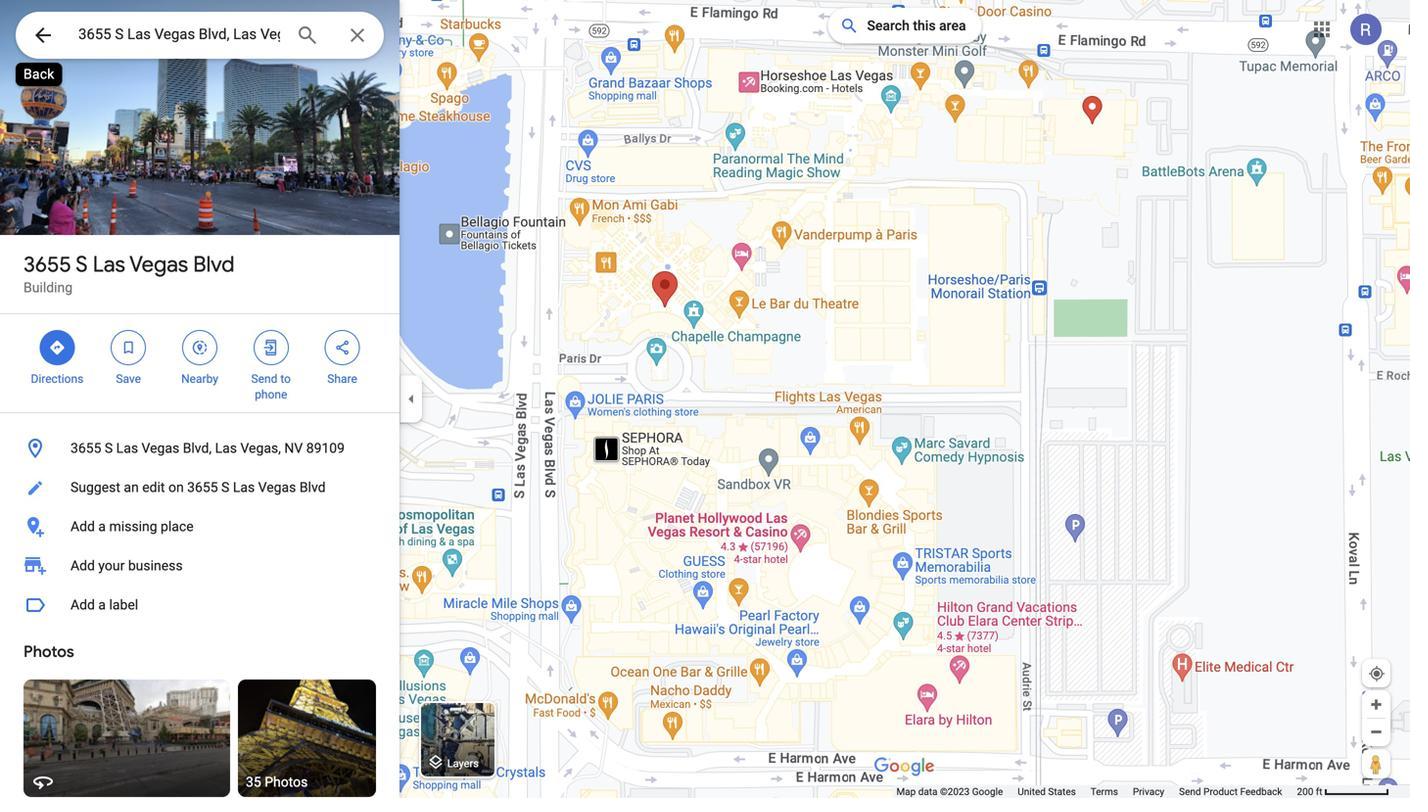 Task type: locate. For each thing, give the bounding box(es) containing it.
add a missing place
[[71, 519, 194, 535]]

1 vertical spatial blvd
[[300, 479, 326, 496]]

2 vertical spatial vegas
[[258, 479, 296, 496]]

3655 up suggest
[[71, 440, 101, 456]]

1 horizontal spatial photos
[[265, 774, 308, 790]]

vegas down nv at the left bottom
[[258, 479, 296, 496]]

89109
[[306, 440, 345, 456]]

1 horizontal spatial send
[[1179, 786, 1201, 798]]

0 vertical spatial vegas
[[129, 251, 188, 278]]

states
[[1048, 786, 1076, 798]]

0 vertical spatial 3655
[[24, 251, 71, 278]]

photos
[[24, 642, 74, 662], [265, 774, 308, 790]]

3655 for blvd,
[[71, 440, 101, 456]]

0 vertical spatial photos
[[24, 642, 74, 662]]

2 vertical spatial s
[[221, 479, 230, 496]]

2 add from the top
[[71, 558, 95, 574]]

vegas inside "3655 s las vegas blvd building"
[[129, 251, 188, 278]]

2 vertical spatial 3655
[[187, 479, 218, 496]]

blvd down 89109
[[300, 479, 326, 496]]

send inside send to phone
[[251, 372, 278, 386]]

35 photos
[[246, 774, 308, 790]]

nv
[[284, 440, 303, 456]]

1 vertical spatial 3655
[[71, 440, 101, 456]]

add left label
[[71, 597, 95, 613]]

1 horizontal spatial blvd
[[300, 479, 326, 496]]

0 vertical spatial send
[[251, 372, 278, 386]]

s inside "3655 s las vegas blvd building"
[[76, 251, 88, 278]]

blvd
[[193, 251, 235, 278], [300, 479, 326, 496]]

zoom out image
[[1369, 725, 1384, 739]]

1 add from the top
[[71, 519, 95, 535]]

footer containing map data ©2023 google
[[897, 786, 1297, 798]]

google
[[972, 786, 1003, 798]]

3655 s las vegas blvd, las vegas, nv 89109
[[71, 440, 345, 456]]


[[120, 337, 137, 358]]

1 vertical spatial s
[[105, 440, 113, 456]]

0 vertical spatial s
[[76, 251, 88, 278]]

product
[[1204, 786, 1238, 798]]

photos inside button
[[265, 774, 308, 790]]

3655 right the on at the left bottom of page
[[187, 479, 218, 496]]

©2023
[[940, 786, 970, 798]]

1 vertical spatial add
[[71, 558, 95, 574]]

add for add a missing place
[[71, 519, 95, 535]]

 search field
[[16, 12, 384, 63]]

area
[[939, 18, 966, 34]]


[[262, 337, 280, 358]]

2 horizontal spatial s
[[221, 479, 230, 496]]

suggest
[[71, 479, 120, 496]]

2 a from the top
[[98, 597, 106, 613]]

to
[[280, 372, 291, 386]]

search
[[867, 18, 910, 34]]

add your business link
[[0, 547, 400, 586]]

a inside button
[[98, 519, 106, 535]]

show street view coverage image
[[1362, 749, 1391, 779]]

edit
[[142, 479, 165, 496]]

your
[[98, 558, 125, 574]]

las up 
[[93, 251, 125, 278]]

1 vertical spatial a
[[98, 597, 106, 613]]

send
[[251, 372, 278, 386], [1179, 786, 1201, 798]]

0 horizontal spatial blvd
[[193, 251, 235, 278]]

vegas
[[129, 251, 188, 278], [142, 440, 179, 456], [258, 479, 296, 496]]

3 add from the top
[[71, 597, 95, 613]]

send inside button
[[1179, 786, 1201, 798]]

missing
[[109, 519, 157, 535]]

add for add your business
[[71, 558, 95, 574]]

3655 for blvd
[[24, 251, 71, 278]]

35
[[246, 774, 261, 790]]

a for missing
[[98, 519, 106, 535]]

3655 S Las Vegas Blvd, Las Vegas, NV 89109 field
[[16, 12, 384, 59]]

0 horizontal spatial send
[[251, 372, 278, 386]]

send for send to phone
[[251, 372, 278, 386]]

0 vertical spatial a
[[98, 519, 106, 535]]

google maps element
[[0, 0, 1410, 798]]

add inside button
[[71, 519, 95, 535]]

vegas for blvd,
[[142, 440, 179, 456]]


[[31, 21, 55, 49]]

nearby
[[181, 372, 218, 386]]

3655
[[24, 251, 71, 278], [71, 440, 101, 456], [187, 479, 218, 496]]

2 vertical spatial add
[[71, 597, 95, 613]]

blvd inside "3655 s las vegas blvd building"
[[193, 251, 235, 278]]

a inside 'button'
[[98, 597, 106, 613]]

3655 up building
[[24, 251, 71, 278]]

None field
[[78, 23, 280, 46]]

1 vertical spatial vegas
[[142, 440, 179, 456]]

add down suggest
[[71, 519, 95, 535]]

a
[[98, 519, 106, 535], [98, 597, 106, 613]]

photos right 35
[[265, 774, 308, 790]]

a left missing
[[98, 519, 106, 535]]

1 vertical spatial send
[[1179, 786, 1201, 798]]

vegas up 
[[129, 251, 188, 278]]

1 a from the top
[[98, 519, 106, 535]]

photos down add a label
[[24, 642, 74, 662]]

send product feedback button
[[1179, 786, 1283, 798]]

0 vertical spatial blvd
[[193, 251, 235, 278]]

0 horizontal spatial s
[[76, 251, 88, 278]]

1 horizontal spatial s
[[105, 440, 113, 456]]

3655 inside "3655 s las vegas blvd building"
[[24, 251, 71, 278]]

vegas,
[[240, 440, 281, 456]]

privacy
[[1133, 786, 1165, 798]]

send up phone
[[251, 372, 278, 386]]

add inside 'button'
[[71, 597, 95, 613]]

terms button
[[1091, 786, 1118, 798]]

add
[[71, 519, 95, 535], [71, 558, 95, 574], [71, 597, 95, 613]]

s
[[76, 251, 88, 278], [105, 440, 113, 456], [221, 479, 230, 496]]

add left your at the bottom left of the page
[[71, 558, 95, 574]]

las
[[93, 251, 125, 278], [116, 440, 138, 456], [215, 440, 237, 456], [233, 479, 255, 496]]

200 ft button
[[1297, 786, 1390, 798]]

label
[[109, 597, 138, 613]]

vegas left blvd,
[[142, 440, 179, 456]]

send left product
[[1179, 786, 1201, 798]]

map
[[897, 786, 916, 798]]

a left label
[[98, 597, 106, 613]]

share
[[327, 372, 357, 386]]

blvd inside button
[[300, 479, 326, 496]]

las down vegas,
[[233, 479, 255, 496]]

vegas for blvd
[[129, 251, 188, 278]]

united states button
[[1018, 786, 1076, 798]]

building
[[24, 280, 73, 296]]

0 vertical spatial add
[[71, 519, 95, 535]]

1 vertical spatial photos
[[265, 774, 308, 790]]

send to phone
[[251, 372, 291, 402]]

blvd up 
[[193, 251, 235, 278]]

footer
[[897, 786, 1297, 798]]

this
[[913, 18, 936, 34]]


[[334, 337, 351, 358]]



Task type: describe. For each thing, give the bounding box(es) containing it.
s for blvd
[[76, 251, 88, 278]]

las up an on the bottom left of the page
[[116, 440, 138, 456]]

terms
[[1091, 786, 1118, 798]]

0 horizontal spatial photos
[[24, 642, 74, 662]]

3655 s las vegas blvd building
[[24, 251, 235, 296]]

 button
[[16, 12, 71, 63]]

suggest an edit on 3655 s las vegas blvd button
[[0, 468, 400, 507]]

business
[[128, 558, 183, 574]]

privacy button
[[1133, 786, 1165, 798]]

directions
[[31, 372, 84, 386]]

phone
[[255, 388, 287, 402]]

show your location image
[[1368, 665, 1386, 683]]

layers
[[447, 757, 479, 770]]


[[48, 337, 66, 358]]

a for label
[[98, 597, 106, 613]]

search this area
[[867, 18, 966, 34]]

las right blvd,
[[215, 440, 237, 456]]

none field inside '3655 s las vegas blvd, las vegas, nv 89109' field
[[78, 23, 280, 46]]

united states
[[1018, 786, 1076, 798]]

send for send product feedback
[[1179, 786, 1201, 798]]

las inside "3655 s las vegas blvd building"
[[93, 251, 125, 278]]

blvd,
[[183, 440, 212, 456]]

place
[[161, 519, 194, 535]]

3655 s las vegas blvd, las vegas, nv 89109 button
[[0, 429, 400, 468]]

35 photos button
[[238, 680, 376, 797]]

zoom in image
[[1369, 697, 1384, 712]]

collapse side panel image
[[401, 388, 422, 410]]


[[191, 337, 209, 358]]

search this area button
[[828, 8, 982, 44]]

ft
[[1316, 786, 1323, 798]]

send product feedback
[[1179, 786, 1283, 798]]

add a label button
[[0, 586, 400, 625]]

add for add a label
[[71, 597, 95, 613]]

s for blvd,
[[105, 440, 113, 456]]

actions for 3655 s las vegas blvd region
[[0, 314, 400, 412]]

add a label
[[71, 597, 138, 613]]

suggest an edit on 3655 s las vegas blvd
[[71, 479, 326, 496]]

add a missing place button
[[0, 507, 400, 547]]

add your business
[[71, 558, 183, 574]]

google account: ruby anderson  
(rubyanndersson@gmail.com) image
[[1351, 14, 1382, 45]]

united
[[1018, 786, 1046, 798]]

footer inside google maps element
[[897, 786, 1297, 798]]

save
[[116, 372, 141, 386]]

3655 s las vegas blvd main content
[[0, 0, 400, 798]]

an
[[124, 479, 139, 496]]

data
[[918, 786, 938, 798]]

on
[[168, 479, 184, 496]]

map data ©2023 google
[[897, 786, 1003, 798]]

feedback
[[1240, 786, 1283, 798]]

200
[[1297, 786, 1314, 798]]

200 ft
[[1297, 786, 1323, 798]]



Task type: vqa. For each thing, say whether or not it's contained in the screenshot.
the rightmost the St
no



